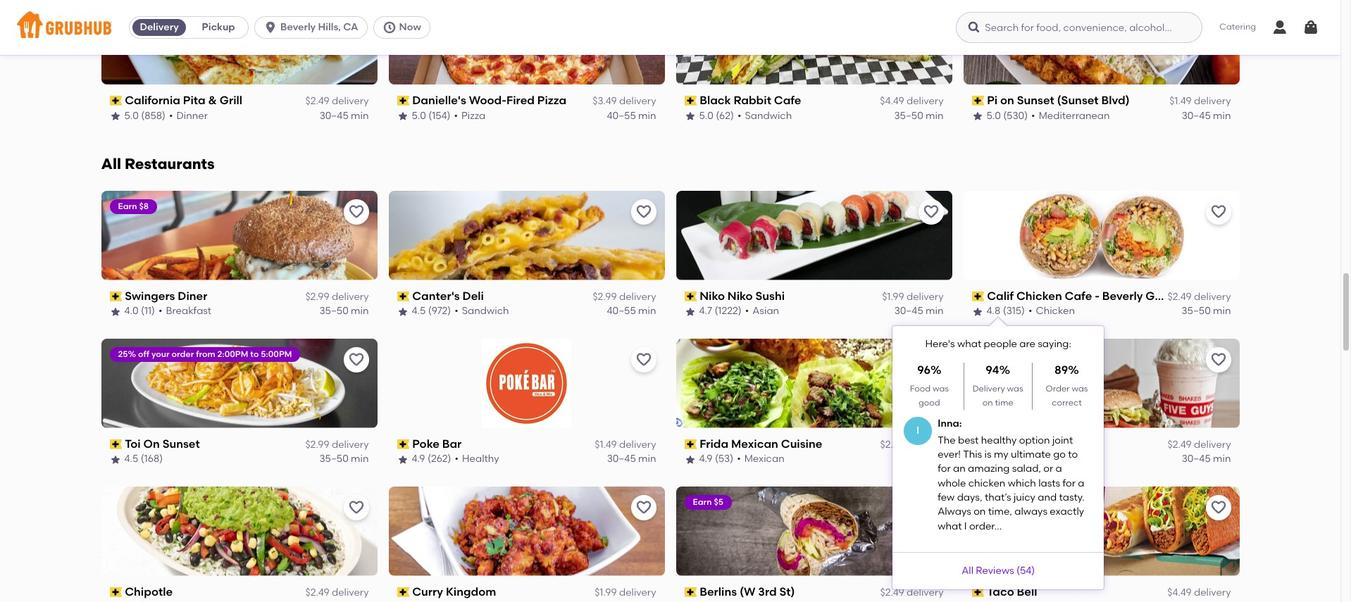 Task type: vqa. For each thing, say whether or not it's contained in the screenshot.
FIRST
no



Task type: describe. For each thing, give the bounding box(es) containing it.
$2.49 for frida mexican cuisine
[[880, 439, 904, 451]]

35–50 min for calif chicken cafe - beverly grove
[[1182, 305, 1231, 317]]

30–45 min for sunset
[[1182, 110, 1231, 122]]

delivery for taco bell
[[1194, 587, 1231, 599]]

$2.49 for california pita & grill
[[305, 95, 329, 107]]

min for frida mexican cuisine
[[926, 453, 944, 465]]

4.7 for niko niko sushi
[[699, 305, 712, 317]]

• american
[[1030, 453, 1084, 465]]

$1.49 for poke bar
[[595, 439, 617, 451]]

0 vertical spatial for
[[938, 463, 951, 475]]

4.9 (53)
[[699, 453, 734, 465]]

berlins (w 3rd st)
[[700, 585, 795, 599]]

good
[[919, 398, 940, 408]]

subscription pass image for chipotle
[[110, 588, 122, 597]]

$2.49 delivery for berlins (w 3rd st)
[[880, 587, 944, 599]]

delivery for poke bar
[[619, 439, 656, 451]]

deli
[[463, 290, 484, 303]]

$1.49 delivery for pi on sunset (sunset blvd)
[[1170, 95, 1231, 107]]

swingers diner
[[125, 290, 207, 303]]

bell
[[1017, 585, 1038, 599]]

$1.99 for niko niko sushi
[[882, 291, 904, 303]]

)
[[1032, 565, 1035, 577]]

subscription pass image for niko niko sushi
[[685, 292, 697, 302]]

(sunset
[[1057, 94, 1099, 107]]

guys
[[1012, 437, 1040, 451]]

star icon image for black rabbit cafe
[[685, 110, 696, 122]]

(858)
[[141, 110, 166, 122]]

1 horizontal spatial svg image
[[1303, 19, 1320, 36]]

subscription pass image for berlins (w 3rd st)
[[685, 588, 697, 597]]

all for all restaurants
[[101, 155, 121, 173]]

catering
[[1220, 22, 1256, 32]]

which
[[1008, 478, 1036, 489]]

time,
[[988, 506, 1012, 518]]

• for deli
[[455, 305, 459, 317]]

five guys
[[987, 437, 1040, 451]]

subscription pass image for swingers diner
[[110, 292, 122, 302]]

inna the best healthy option joint ever!  this is my ultimate go to for an amazing salad, or a whole chicken which lasts for a few days, that's juicy and tasty. always on time, always exactly what i order...
[[938, 418, 1085, 532]]

• for niko
[[745, 305, 749, 317]]

min for poke bar
[[638, 453, 656, 465]]

niko niko sushi
[[700, 290, 785, 303]]

• for wood-
[[454, 110, 458, 122]]

$4.49 delivery for taco bell
[[1168, 587, 1231, 599]]

fired
[[507, 94, 535, 107]]

• for on
[[1032, 110, 1036, 122]]

(53)
[[715, 453, 734, 465]]

1 horizontal spatial svg image
[[968, 20, 982, 35]]

svg image inside beverly hills, ca button
[[264, 20, 278, 35]]

5.0 (858)
[[124, 110, 166, 122]]

taco
[[987, 585, 1014, 599]]

black rabbit cafe
[[700, 94, 802, 107]]

0 horizontal spatial i
[[917, 425, 920, 437]]

exactly
[[1050, 506, 1084, 518]]

&
[[208, 94, 217, 107]]

grove
[[1146, 290, 1179, 303]]

chicken for calif
[[1017, 290, 1062, 303]]

min for california pita & grill
[[351, 110, 369, 122]]

40–55 for black
[[607, 110, 636, 122]]

earn $5
[[693, 497, 724, 507]]

• mediterranean
[[1032, 110, 1110, 122]]

taco bell logo image
[[964, 487, 1240, 576]]

subscription pass image for frida mexican cuisine
[[685, 440, 697, 450]]

swingers diner logo image
[[101, 191, 377, 280]]

five guys logo image
[[964, 339, 1240, 428]]

35–50 min for toi on sunset
[[320, 453, 369, 465]]

save this restaurant image for niko niko sushi
[[923, 204, 940, 220]]

• for rabbit
[[738, 110, 742, 122]]

lasts
[[1039, 478, 1061, 489]]

(62)
[[716, 110, 734, 122]]

danielle's wood-fired pizza logo image
[[389, 0, 665, 85]]

subscription pass image for california pita & grill
[[110, 96, 122, 106]]

4.8 (315)
[[987, 305, 1025, 317]]

black rabbit cafe logo image
[[676, 0, 952, 85]]

min for five guys
[[1213, 453, 1231, 465]]

always
[[938, 506, 972, 518]]

54
[[1020, 565, 1032, 577]]

(382)
[[1002, 453, 1026, 465]]

pickup button
[[189, 16, 248, 39]]

1 vertical spatial a
[[1078, 478, 1085, 489]]

on inside inna the best healthy option joint ever!  this is my ultimate go to for an amazing salad, or a whole chicken which lasts for a few days, that's juicy and tasty. always on time, always exactly what i order...
[[974, 506, 986, 518]]

$1.99 delivery for curry kingdom
[[595, 587, 656, 599]]

4.7 (1222)
[[699, 305, 742, 317]]

tooltip containing 96
[[893, 318, 1104, 590]]

cafe for chicken
[[1065, 290, 1092, 303]]

reviews
[[976, 565, 1014, 577]]

min for danielle's wood-fired pizza
[[638, 110, 656, 122]]

• sandwich for deli
[[455, 305, 509, 317]]

bar
[[442, 437, 462, 451]]

ever!
[[938, 449, 961, 461]]

1 niko from the left
[[700, 290, 725, 303]]

$2.99 for swingers diner
[[305, 291, 329, 303]]

5.0 for pi
[[987, 110, 1001, 122]]

was for 89
[[1072, 384, 1088, 394]]

• sandwich for rabbit
[[738, 110, 792, 122]]

$2.49 delivery for california pita & grill
[[305, 95, 369, 107]]

(315)
[[1003, 305, 1025, 317]]

save this restaurant image for taco bell
[[1210, 499, 1227, 516]]

pi on sunset (sunset blvd)
[[987, 94, 1130, 107]]

ultimate
[[1011, 449, 1051, 461]]

(530)
[[1004, 110, 1028, 122]]

frida
[[700, 437, 729, 451]]

$3.49
[[593, 95, 617, 107]]

$1.49 for pi on sunset (sunset blvd)
[[1170, 95, 1192, 107]]

healthy
[[462, 453, 499, 465]]

save this restaurant image for five guys
[[1210, 351, 1227, 368]]

earn for swingers diner
[[118, 201, 137, 211]]

30–45 for sunset
[[1182, 110, 1211, 122]]

swingers
[[125, 290, 175, 303]]

blvd)
[[1102, 94, 1130, 107]]

dinner
[[177, 110, 208, 122]]

30–45 for cuisine
[[895, 453, 924, 465]]

beverly hills, ca
[[281, 21, 358, 33]]

save this restaurant image for curry kingdom
[[635, 499, 652, 516]]

30–45 for sushi
[[895, 305, 924, 317]]

1 horizontal spatial for
[[1063, 478, 1076, 489]]

star icon image for calif chicken cafe - beverly grove
[[972, 306, 983, 318]]

chipotle
[[125, 585, 173, 599]]

poke bar logo image
[[482, 339, 571, 428]]

save this restaurant image for canter's deli
[[635, 204, 652, 220]]

25% off your order from 2:00pm to 5:00pm
[[118, 349, 292, 359]]

few
[[938, 492, 955, 504]]

min for black rabbit cafe
[[926, 110, 944, 122]]

sandwich for deli
[[462, 305, 509, 317]]

25%
[[118, 349, 136, 359]]

4.0 (11)
[[124, 305, 155, 317]]

30–45 min for sushi
[[895, 305, 944, 317]]

chicken
[[969, 478, 1006, 489]]

89 order was correct
[[1046, 364, 1088, 408]]

4.9 for frida mexican cuisine
[[699, 453, 713, 465]]

5.0 for california
[[124, 110, 139, 122]]

94
[[986, 364, 999, 377]]

order
[[172, 349, 194, 359]]

2 niko from the left
[[728, 290, 753, 303]]

(262)
[[428, 453, 451, 465]]

chicken for •
[[1036, 305, 1075, 317]]

juicy
[[1014, 492, 1036, 504]]

now
[[399, 21, 421, 33]]

berlins
[[700, 585, 737, 599]]

35–50 for swingers diner
[[320, 305, 349, 317]]

my
[[994, 449, 1009, 461]]

sunset for on
[[1017, 94, 1055, 107]]

pickup
[[202, 21, 235, 33]]

0 vertical spatial pizza
[[538, 94, 567, 107]]

• pizza
[[454, 110, 486, 122]]

breakfast
[[166, 305, 211, 317]]

or
[[1044, 463, 1054, 475]]

here's
[[925, 338, 955, 350]]

sushi
[[756, 290, 785, 303]]

delivery for frida mexican cuisine
[[907, 439, 944, 451]]

1 vertical spatial pizza
[[462, 110, 486, 122]]

subscription pass image for curry kingdom
[[397, 588, 410, 597]]

mediterranean
[[1039, 110, 1110, 122]]



Task type: locate. For each thing, give the bounding box(es) containing it.
1 40–55 min from the top
[[607, 110, 656, 122]]

star icon image for swingers diner
[[110, 306, 121, 318]]

40–55
[[607, 110, 636, 122], [607, 305, 636, 317]]

berlins (w 3rd st)  logo image
[[676, 487, 952, 576]]

people
[[984, 338, 1017, 350]]

0 vertical spatial i
[[917, 425, 920, 437]]

4.5
[[412, 305, 426, 317], [124, 453, 138, 465]]

niko niko sushi logo image
[[676, 191, 952, 280]]

0 vertical spatial $1.99
[[882, 291, 904, 303]]

is
[[985, 449, 992, 461]]

• for chicken
[[1029, 305, 1033, 317]]

1 horizontal spatial • sandwich
[[738, 110, 792, 122]]

0 horizontal spatial was
[[933, 384, 949, 394]]

star icon image left 5.0 (530) at the right of the page
[[972, 110, 983, 122]]

$1.99 for curry kingdom
[[595, 587, 617, 599]]

0 horizontal spatial a
[[1056, 463, 1062, 475]]

curry kingdom logo image
[[389, 487, 665, 576]]

on right pi
[[1001, 94, 1015, 107]]

sandwich down deli
[[462, 305, 509, 317]]

save this restaurant image
[[348, 8, 365, 25], [348, 204, 365, 220], [635, 204, 652, 220], [1210, 204, 1227, 220], [635, 351, 652, 368], [1210, 351, 1227, 368], [635, 499, 652, 516], [923, 499, 940, 516], [1210, 499, 1227, 516]]

earn for california pita & grill
[[118, 6, 137, 16]]

5.0 (154)
[[412, 110, 451, 122]]

subscription pass image for black rabbit cafe
[[685, 96, 697, 106]]

delivery for chipotle
[[332, 587, 369, 599]]

to inside inna the best healthy option joint ever!  this is my ultimate go to for an amazing salad, or a whole chicken which lasts for a few days, that's juicy and tasty. always on time, always exactly what i order...
[[1068, 449, 1078, 461]]

1 horizontal spatial $4.49
[[1168, 587, 1192, 599]]

$2.49 for berlins (w 3rd st)
[[880, 587, 904, 599]]

1 vertical spatial i
[[964, 520, 967, 532]]

$4.49 for black rabbit cafe
[[880, 95, 904, 107]]

5.0 left (154)
[[412, 110, 426, 122]]

4.9 (262)
[[412, 453, 451, 465]]

0 horizontal spatial sunset
[[163, 437, 200, 451]]

0 vertical spatial a
[[1056, 463, 1062, 475]]

0 horizontal spatial $1.99 delivery
[[595, 587, 656, 599]]

all reviews ( 54 )
[[962, 565, 1035, 577]]

(w
[[740, 585, 756, 599]]

toi
[[125, 437, 141, 451]]

0 horizontal spatial niko
[[700, 290, 725, 303]]

frida mexican cuisine
[[700, 437, 823, 451]]

i down always
[[964, 520, 967, 532]]

min for swingers diner
[[351, 305, 369, 317]]

cafe right rabbit
[[774, 94, 802, 107]]

4.9 down frida
[[699, 453, 713, 465]]

was up good
[[933, 384, 949, 394]]

0 horizontal spatial svg image
[[382, 20, 396, 35]]

30–45 for &
[[320, 110, 349, 122]]

2 horizontal spatial was
[[1072, 384, 1088, 394]]

hills,
[[318, 21, 341, 33]]

star icon image for danielle's wood-fired pizza
[[397, 110, 408, 122]]

0 vertical spatial delivery
[[140, 21, 179, 33]]

days,
[[957, 492, 983, 504]]

4.5 left "(972)"
[[412, 305, 426, 317]]

all left "reviews"
[[962, 565, 974, 577]]

for up tasty.
[[1063, 478, 1076, 489]]

0 horizontal spatial $4.49 delivery
[[880, 95, 944, 107]]

your
[[151, 349, 170, 359]]

beverly
[[281, 21, 316, 33], [1103, 290, 1143, 303]]

2 horizontal spatial svg image
[[1272, 19, 1289, 36]]

subscription pass image left poke
[[397, 440, 410, 450]]

0 vertical spatial what
[[958, 338, 982, 350]]

0 vertical spatial $1.49 delivery
[[1170, 95, 1231, 107]]

0 vertical spatial $4.49
[[880, 95, 904, 107]]

1 vertical spatial beverly
[[1103, 290, 1143, 303]]

star icon image left the 4.0
[[110, 306, 121, 318]]

delivery for calif chicken cafe - beverly grove
[[1194, 291, 1231, 303]]

min for canter's deli
[[638, 305, 656, 317]]

1 was from the left
[[933, 384, 949, 394]]

delivery left pickup
[[140, 21, 179, 33]]

inna
[[938, 418, 959, 430]]

30–45 min
[[320, 110, 369, 122], [1182, 110, 1231, 122], [895, 305, 944, 317], [607, 453, 656, 465], [895, 453, 944, 465], [1182, 453, 1231, 465]]

• for diner
[[159, 305, 162, 317]]

star icon image left 5.0 (154)
[[397, 110, 408, 122]]

0 horizontal spatial $1.49
[[595, 439, 617, 451]]

1 horizontal spatial delivery
[[973, 384, 1005, 394]]

whole
[[938, 478, 966, 489]]

0 vertical spatial 4.5
[[412, 305, 426, 317]]

$4.49 for taco bell
[[1168, 587, 1192, 599]]

0 horizontal spatial beverly
[[281, 21, 316, 33]]

1 vertical spatial 40–55 min
[[607, 305, 656, 317]]

• right the (62)
[[738, 110, 742, 122]]

beverly inside button
[[281, 21, 316, 33]]

canter's deli
[[412, 290, 484, 303]]

1 horizontal spatial $4.49 delivery
[[1168, 587, 1231, 599]]

0 horizontal spatial delivery
[[140, 21, 179, 33]]

curry kingdom
[[412, 585, 496, 599]]

what right here's
[[958, 338, 982, 350]]

pi on sunset (sunset blvd) logo image
[[964, 0, 1240, 85]]

pizza right fired
[[538, 94, 567, 107]]

1 horizontal spatial sandwich
[[745, 110, 792, 122]]

0 horizontal spatial $1.99
[[595, 587, 617, 599]]

min for toi on sunset
[[351, 453, 369, 465]]

svg image
[[1303, 19, 1320, 36], [382, 20, 396, 35]]

subscription pass image left taco
[[972, 588, 984, 597]]

was up 'time' on the bottom
[[1007, 384, 1024, 394]]

1 horizontal spatial i
[[964, 520, 967, 532]]

1 vertical spatial $1.99
[[595, 587, 617, 599]]

40–55 min for black rabbit cafe
[[607, 110, 656, 122]]

star icon image for niko niko sushi
[[685, 306, 696, 318]]

• healthy
[[455, 453, 499, 465]]

1 horizontal spatial all
[[962, 565, 974, 577]]

2 5.0 from the left
[[412, 110, 426, 122]]

delivery
[[332, 95, 369, 107], [619, 95, 656, 107], [907, 95, 944, 107], [1194, 95, 1231, 107], [332, 291, 369, 303], [619, 291, 656, 303], [907, 291, 944, 303], [1194, 291, 1231, 303], [332, 439, 369, 451], [619, 439, 656, 451], [907, 439, 944, 451], [1194, 439, 1231, 451], [332, 587, 369, 599], [619, 587, 656, 599], [907, 587, 944, 599], [1194, 587, 1231, 599]]

4.9 for poke bar
[[412, 453, 425, 465]]

5.0 left (858)
[[124, 110, 139, 122]]

0 vertical spatial chicken
[[1017, 290, 1062, 303]]

-
[[1095, 290, 1100, 303]]

star icon image for canter's deli
[[397, 306, 408, 318]]

delivery for canter's deli
[[619, 291, 656, 303]]

• sandwich down deli
[[455, 305, 509, 317]]

star icon image for california pita & grill
[[110, 110, 121, 122]]

save this restaurant image for frida mexican cuisine
[[923, 351, 940, 368]]

1 vertical spatial delivery
[[973, 384, 1005, 394]]

california
[[125, 94, 180, 107]]

was inside 96 food was good
[[933, 384, 949, 394]]

0 horizontal spatial 4.9
[[412, 453, 425, 465]]

0 vertical spatial • sandwich
[[738, 110, 792, 122]]

$2.99 delivery for swingers diner
[[305, 291, 369, 303]]

cafe left -
[[1065, 290, 1092, 303]]

1 horizontal spatial a
[[1078, 478, 1085, 489]]

star icon image for pi on sunset (sunset blvd)
[[972, 110, 983, 122]]

1 vertical spatial $1.49
[[595, 439, 617, 451]]

on left 'time' on the bottom
[[983, 398, 993, 408]]

$2.99 for toi on sunset
[[305, 439, 329, 451]]

niko up (1222)
[[728, 290, 753, 303]]

california pita & grill logo image
[[101, 0, 377, 85]]

save this restaurant image for calif chicken cafe - beverly grove
[[1210, 204, 1227, 220]]

delivery inside 94 delivery was on time
[[973, 384, 1005, 394]]

delivery for niko niko sushi
[[907, 291, 944, 303]]

1 vertical spatial what
[[938, 520, 962, 532]]

order
[[1046, 384, 1070, 394]]

• down guys
[[1030, 453, 1034, 465]]

all
[[101, 155, 121, 173], [962, 565, 974, 577]]

1 vertical spatial sandwich
[[462, 305, 509, 317]]

1 vertical spatial $4.49
[[1168, 587, 1192, 599]]

1 horizontal spatial sunset
[[1017, 94, 1055, 107]]

cuisine
[[781, 437, 823, 451]]

4.7 down five
[[987, 453, 1000, 465]]

1 horizontal spatial 4.5
[[412, 305, 426, 317]]

4.7
[[699, 305, 712, 317], [987, 453, 1000, 465]]

what down always
[[938, 520, 962, 532]]

poke bar
[[412, 437, 462, 451]]

4 5.0 from the left
[[987, 110, 1001, 122]]

0 horizontal spatial 4.5
[[124, 453, 138, 465]]

1 horizontal spatial 4.9
[[699, 453, 713, 465]]

subscription pass image for poke bar
[[397, 440, 410, 450]]

beverly left hills,
[[281, 21, 316, 33]]

3rd
[[758, 585, 777, 599]]

0 horizontal spatial to
[[250, 349, 259, 359]]

1 vertical spatial mexican
[[745, 453, 785, 465]]

grill
[[220, 94, 242, 107]]

subscription pass image left pi
[[972, 96, 984, 106]]

what inside inna the best healthy option joint ever!  this is my ultimate go to for an amazing salad, or a whole chicken which lasts for a few days, that's juicy and tasty. always on time, always exactly what i order...
[[938, 520, 962, 532]]

curry
[[412, 585, 443, 599]]

save this restaurant image for poke bar
[[635, 351, 652, 368]]

min for pi on sunset (sunset blvd)
[[1213, 110, 1231, 122]]

i inside inna the best healthy option joint ever!  this is my ultimate go to for an amazing salad, or a whole chicken which lasts for a few days, that's juicy and tasty. always on time, always exactly what i order...
[[964, 520, 967, 532]]

$4.49 delivery
[[880, 95, 944, 107], [1168, 587, 1231, 599]]

subscription pass image left toi
[[110, 440, 122, 450]]

earn for berlins (w 3rd st)
[[693, 497, 712, 507]]

star icon image for poke bar
[[397, 454, 408, 465]]

delivery for black rabbit cafe
[[907, 95, 944, 107]]

1 vertical spatial $1.99 delivery
[[595, 587, 656, 599]]

delivery button
[[130, 16, 189, 39]]

1 vertical spatial 40–55
[[607, 305, 636, 317]]

0 vertical spatial 40–55 min
[[607, 110, 656, 122]]

1 vertical spatial to
[[1068, 449, 1078, 461]]

subscription pass image for danielle's wood-fired pizza
[[397, 96, 410, 106]]

4.7 left (1222)
[[699, 305, 712, 317]]

94 delivery was on time
[[973, 364, 1024, 408]]

delivery
[[140, 21, 179, 33], [973, 384, 1005, 394]]

1 40–55 from the top
[[607, 110, 636, 122]]

40–55 min
[[607, 110, 656, 122], [607, 305, 656, 317]]

• down bar at the bottom of the page
[[455, 453, 459, 465]]

toi on sunset logo image
[[101, 339, 377, 428]]

kingdom
[[446, 585, 496, 599]]

1 vertical spatial all
[[962, 565, 974, 577]]

was inside 94 delivery was on time
[[1007, 384, 1024, 394]]

4.5 down toi
[[124, 453, 138, 465]]

1 horizontal spatial $1.49
[[1170, 95, 1192, 107]]

4.7 for five guys
[[987, 453, 1000, 465]]

subscription pass image left berlins
[[685, 588, 697, 597]]

a up tasty.
[[1078, 478, 1085, 489]]

delivery for swingers diner
[[332, 291, 369, 303]]

35–50 min for black rabbit cafe
[[895, 110, 944, 122]]

0 vertical spatial beverly
[[281, 21, 316, 33]]

5.0 down black
[[699, 110, 714, 122]]

0 vertical spatial sunset
[[1017, 94, 1055, 107]]

1 vertical spatial $4.49 delivery
[[1168, 587, 1231, 599]]

food
[[910, 384, 931, 394]]

what
[[958, 338, 982, 350], [938, 520, 962, 532]]

2 40–55 min from the top
[[607, 305, 656, 317]]

canter's deli logo image
[[389, 191, 665, 280]]

beverly hills, ca button
[[254, 16, 373, 39]]

5.0 (530)
[[987, 110, 1028, 122]]

niko
[[700, 290, 725, 303], [728, 290, 753, 303]]

frida mexican cuisine logo image
[[676, 339, 952, 428]]

• right (11) on the bottom of the page
[[159, 305, 162, 317]]

0 horizontal spatial 4.7
[[699, 305, 712, 317]]

• right (154)
[[454, 110, 458, 122]]

sunset right on
[[163, 437, 200, 451]]

i
[[917, 425, 920, 437], [964, 520, 967, 532]]

for left an
[[938, 463, 951, 475]]

california pita & grill
[[125, 94, 242, 107]]

beverly right -
[[1103, 290, 1143, 303]]

subscription pass image left "swingers"
[[110, 292, 122, 302]]

danielle's wood-fired pizza
[[412, 94, 567, 107]]

5.0 for black
[[699, 110, 714, 122]]

0 vertical spatial sandwich
[[745, 110, 792, 122]]

0 vertical spatial mexican
[[731, 437, 779, 451]]

on up the order...
[[974, 506, 986, 518]]

delivery down 94 on the right bottom of the page
[[973, 384, 1005, 394]]

1 horizontal spatial $1.99
[[882, 291, 904, 303]]

main navigation navigation
[[0, 0, 1341, 55]]

4.9 down poke
[[412, 453, 425, 465]]

• right (530)
[[1032, 110, 1036, 122]]

now button
[[373, 16, 436, 39]]

0 vertical spatial $4.49 delivery
[[880, 95, 944, 107]]

1 4.9 from the left
[[412, 453, 425, 465]]

$2.99 delivery for toi on sunset
[[305, 439, 369, 451]]

subscription pass image left niko niko sushi
[[685, 292, 697, 302]]

earn $8 for &
[[118, 6, 149, 16]]

1 horizontal spatial was
[[1007, 384, 1024, 394]]

2 4.9 from the left
[[699, 453, 713, 465]]

wood-
[[469, 94, 507, 107]]

subscription pass image left black
[[685, 96, 697, 106]]

star icon image left 4.9 (262)
[[397, 454, 408, 465]]

Search for food, convenience, alcohol... search field
[[956, 12, 1203, 43]]

mexican for frida
[[731, 437, 779, 451]]

0 horizontal spatial • sandwich
[[455, 305, 509, 317]]

• right (858)
[[169, 110, 173, 122]]

delivery for danielle's wood-fired pizza
[[619, 95, 656, 107]]

delivery for curry kingdom
[[619, 587, 656, 599]]

0 vertical spatial all
[[101, 155, 121, 173]]

star icon image left 4.5 (168)
[[110, 454, 121, 465]]

chicken down "calif chicken cafe - beverly grove"
[[1036, 305, 1075, 317]]

was inside the 89 order was correct
[[1072, 384, 1088, 394]]

chicken
[[1017, 290, 1062, 303], [1036, 305, 1075, 317]]

star icon image left is
[[972, 454, 983, 465]]

• right "(972)"
[[455, 305, 459, 317]]

• for pita
[[169, 110, 173, 122]]

• dinner
[[169, 110, 208, 122]]

diner
[[178, 290, 207, 303]]

earn for pi on sunset (sunset blvd)
[[980, 6, 1000, 16]]

are
[[1020, 338, 1036, 350]]

correct
[[1052, 398, 1082, 408]]

subscription pass image left calif
[[972, 292, 984, 302]]

4.0
[[124, 305, 139, 317]]

delivery inside 'button'
[[140, 21, 179, 33]]

1 horizontal spatial beverly
[[1103, 290, 1143, 303]]

that's
[[985, 492, 1012, 504]]

min for calif chicken cafe - beverly grove
[[1213, 305, 1231, 317]]

sunset up (530)
[[1017, 94, 1055, 107]]

1 vertical spatial sunset
[[163, 437, 200, 451]]

0 horizontal spatial sandwich
[[462, 305, 509, 317]]

•
[[169, 110, 173, 122], [454, 110, 458, 122], [738, 110, 742, 122], [1032, 110, 1036, 122], [159, 305, 162, 317], [455, 305, 459, 317], [745, 305, 749, 317], [1029, 305, 1033, 317], [455, 453, 459, 465], [737, 453, 741, 465], [1030, 453, 1034, 465]]

subscription pass image left "california"
[[110, 96, 122, 106]]

restaurants
[[125, 155, 215, 173]]

subscription pass image left chipotle
[[110, 588, 122, 597]]

subscription pass image for five guys
[[972, 440, 984, 450]]

1 vertical spatial cafe
[[1065, 290, 1092, 303]]

poke
[[412, 437, 440, 451]]

star icon image left the '5.0 (62)'
[[685, 110, 696, 122]]

4.8
[[987, 305, 1001, 317]]

star icon image left 5.0 (858) at top left
[[110, 110, 121, 122]]

cafe
[[774, 94, 802, 107], [1065, 290, 1092, 303]]

niko up 4.7 (1222)
[[700, 290, 725, 303]]

subscription pass image left is
[[972, 440, 984, 450]]

$2.99 for canter's deli
[[593, 291, 617, 303]]

4.5 for 4.5 (972)
[[412, 305, 426, 317]]

star icon image left 4.5 (972)
[[397, 306, 408, 318]]

delivery for california pita & grill
[[332, 95, 369, 107]]

subscription pass image left canter's
[[397, 292, 410, 302]]

96 food was good
[[910, 364, 949, 408]]

tooltip
[[893, 318, 1104, 590]]

sandwich down rabbit
[[745, 110, 792, 122]]

0 vertical spatial $1.99 delivery
[[882, 291, 944, 303]]

• right (53)
[[737, 453, 741, 465]]

to right the go
[[1068, 449, 1078, 461]]

subscription pass image
[[972, 96, 984, 106], [110, 292, 122, 302], [685, 292, 697, 302], [972, 292, 984, 302], [397, 440, 410, 450], [685, 440, 697, 450], [397, 588, 410, 597], [972, 588, 984, 597]]

0 vertical spatial to
[[250, 349, 259, 359]]

35–50 for black rabbit cafe
[[895, 110, 924, 122]]

st)
[[780, 585, 795, 599]]

amazing
[[968, 463, 1010, 475]]

30–45 min for &
[[320, 110, 369, 122]]

1 horizontal spatial cafe
[[1065, 290, 1092, 303]]

svg image inside now button
[[382, 20, 396, 35]]

mexican up '• mexican'
[[731, 437, 779, 451]]

2 vertical spatial on
[[974, 506, 986, 518]]

96
[[918, 364, 931, 377]]

1 vertical spatial on
[[983, 398, 993, 408]]

star icon image left 4.8
[[972, 306, 983, 318]]

subscription pass image left curry
[[397, 588, 410, 597]]

0 vertical spatial on
[[1001, 94, 1015, 107]]

to right 2:00pm
[[250, 349, 259, 359]]

$1.49 delivery for poke bar
[[595, 439, 656, 451]]

0 horizontal spatial all
[[101, 155, 121, 173]]

save this restaurant image for chipotle
[[348, 499, 365, 516]]

$1.49 delivery
[[1170, 95, 1231, 107], [595, 439, 656, 451]]

mexican for •
[[745, 453, 785, 465]]

for
[[938, 463, 951, 475], [1063, 478, 1076, 489]]

0 vertical spatial $1.49
[[1170, 95, 1192, 107]]

subscription pass image
[[110, 96, 122, 106], [397, 96, 410, 106], [685, 96, 697, 106], [397, 292, 410, 302], [110, 440, 122, 450], [972, 440, 984, 450], [110, 588, 122, 597], [685, 588, 697, 597]]

1 horizontal spatial 4.7
[[987, 453, 1000, 465]]

• right '(315)' on the bottom
[[1029, 305, 1033, 317]]

2 40–55 from the top
[[607, 305, 636, 317]]

40–55 min for niko niko sushi
[[607, 305, 656, 317]]

i left the
[[917, 425, 920, 437]]

1 vertical spatial • sandwich
[[455, 305, 509, 317]]

min
[[351, 110, 369, 122], [638, 110, 656, 122], [926, 110, 944, 122], [1213, 110, 1231, 122], [351, 305, 369, 317], [638, 305, 656, 317], [926, 305, 944, 317], [1213, 305, 1231, 317], [351, 453, 369, 465], [638, 453, 656, 465], [926, 453, 944, 465], [1213, 453, 1231, 465]]

subscription pass image for pi on sunset (sunset blvd)
[[972, 96, 984, 106]]

on
[[143, 437, 160, 451]]

earn
[[118, 6, 137, 16], [980, 6, 1000, 16], [118, 201, 137, 211], [693, 497, 712, 507]]

1 horizontal spatial pizza
[[538, 94, 567, 107]]

2:00pm
[[217, 349, 248, 359]]

from
[[196, 349, 215, 359]]

2 was from the left
[[1007, 384, 1024, 394]]

subscription pass image for toi on sunset
[[110, 440, 122, 450]]

$1.99 delivery for niko niko sushi
[[882, 291, 944, 303]]

svg image
[[1272, 19, 1289, 36], [264, 20, 278, 35], [968, 20, 982, 35]]

always
[[1015, 506, 1048, 518]]

1 5.0 from the left
[[124, 110, 139, 122]]

danielle's
[[412, 94, 466, 107]]

0 vertical spatial cafe
[[774, 94, 802, 107]]

1 vertical spatial chicken
[[1036, 305, 1075, 317]]

pizza down wood-
[[462, 110, 486, 122]]

toi on sunset
[[125, 437, 200, 451]]

calif chicken cafe - beverly grove logo image
[[964, 191, 1240, 280]]

$2.49 delivery for chipotle
[[305, 587, 369, 599]]

1 horizontal spatial $1.99 delivery
[[882, 291, 944, 303]]

0 horizontal spatial for
[[938, 463, 951, 475]]

here's what people are saying:
[[925, 338, 1072, 350]]

0 vertical spatial 40–55
[[607, 110, 636, 122]]

4.5 for 4.5 (168)
[[124, 453, 138, 465]]

save this restaurant image
[[1210, 8, 1227, 25], [923, 204, 940, 220], [348, 351, 365, 368], [923, 351, 940, 368], [348, 499, 365, 516]]

$2.99 delivery for canter's deli
[[593, 291, 656, 303]]

1 vertical spatial for
[[1063, 478, 1076, 489]]

4.5 (168)
[[124, 453, 163, 465]]

cafe for rabbit
[[774, 94, 802, 107]]

• sandwich
[[738, 110, 792, 122], [455, 305, 509, 317]]

chipotle logo image
[[101, 487, 377, 576]]

delivery for pi on sunset (sunset blvd)
[[1194, 95, 1231, 107]]

option
[[1019, 435, 1050, 447]]

all for all reviews ( 54 )
[[962, 565, 974, 577]]

was for 96
[[933, 384, 949, 394]]

4.5 (972)
[[412, 305, 451, 317]]

1 horizontal spatial $1.49 delivery
[[1170, 95, 1231, 107]]

on inside 94 delivery was on time
[[983, 398, 993, 408]]

$1.49
[[1170, 95, 1192, 107], [595, 439, 617, 451]]

• down niko niko sushi
[[745, 305, 749, 317]]

0 vertical spatial 4.7
[[699, 305, 712, 317]]

american
[[1037, 453, 1084, 465]]

subscription pass image left "danielle's" on the left top of page
[[397, 96, 410, 106]]

the
[[938, 435, 956, 447]]

star icon image left 4.9 (53)
[[685, 454, 696, 465]]

(11)
[[141, 305, 155, 317]]

35–50 for toi on sunset
[[320, 453, 349, 465]]

$3.49 delivery
[[593, 95, 656, 107]]

$2.49 for chipotle
[[305, 587, 329, 599]]

subscription pass image left frida
[[685, 440, 697, 450]]

1 vertical spatial 4.7
[[987, 453, 1000, 465]]

1 horizontal spatial niko
[[728, 290, 753, 303]]

star icon image
[[110, 110, 121, 122], [397, 110, 408, 122], [685, 110, 696, 122], [972, 110, 983, 122], [110, 306, 121, 318], [397, 306, 408, 318], [685, 306, 696, 318], [972, 306, 983, 318], [110, 454, 121, 465], [397, 454, 408, 465], [685, 454, 696, 465], [972, 454, 983, 465]]

0 horizontal spatial $4.49
[[880, 95, 904, 107]]

and
[[1038, 492, 1057, 504]]

star icon image for frida mexican cuisine
[[685, 454, 696, 465]]

delivery for berlins (w 3rd st)
[[907, 587, 944, 599]]

$5
[[714, 497, 724, 507]]

chicken up • chicken
[[1017, 290, 1062, 303]]

3 5.0 from the left
[[699, 110, 714, 122]]

mexican down frida mexican cuisine
[[745, 453, 785, 465]]

was up correct
[[1072, 384, 1088, 394]]

3 was from the left
[[1072, 384, 1088, 394]]

• sandwich down rabbit
[[738, 110, 792, 122]]

a right the or on the right bottom
[[1056, 463, 1062, 475]]

delivery for five guys
[[1194, 439, 1231, 451]]

star icon image left 4.7 (1222)
[[685, 306, 696, 318]]

5.0 down pi
[[987, 110, 1001, 122]]

all left restaurants
[[101, 155, 121, 173]]

5.0 for danielle's
[[412, 110, 426, 122]]

1 vertical spatial $1.49 delivery
[[595, 439, 656, 451]]

1 vertical spatial 4.5
[[124, 453, 138, 465]]



